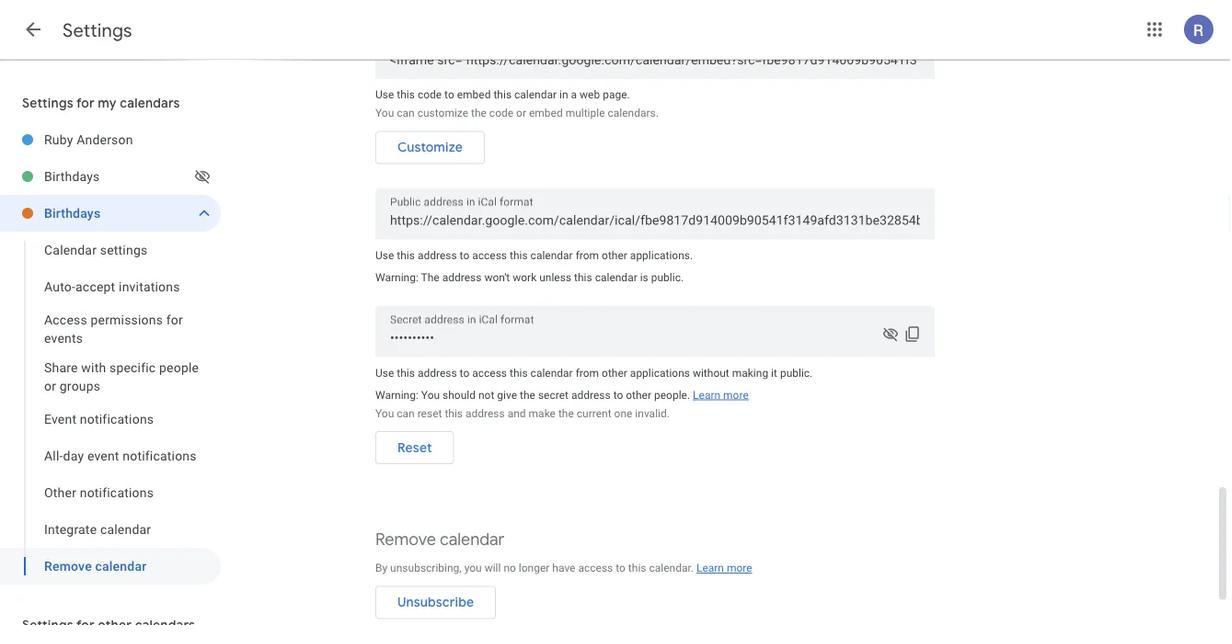 Task type: describe. For each thing, give the bounding box(es) containing it.
use this address to access this calendar from other applications without making it public. warning: you should not give the secret address to other people. learn more
[[375, 367, 813, 402]]

0 vertical spatial or
[[516, 107, 526, 120]]

event notifications
[[44, 412, 154, 427]]

warning: inside use this address to access this calendar from other applications. warning: the address won't work unless this calendar is public.
[[375, 271, 418, 284]]

web
[[580, 88, 600, 101]]

settings heading
[[63, 18, 132, 42]]

page.
[[603, 88, 630, 101]]

unsubscribing,
[[390, 562, 462, 575]]

making
[[732, 367, 768, 379]]

share
[[44, 360, 78, 375]]

remove calendar inside settings for my calendars tree
[[44, 559, 147, 574]]

calendar up you
[[440, 529, 504, 551]]

day
[[63, 448, 84, 464]]

events
[[44, 331, 83, 346]]

1 horizontal spatial remove
[[375, 529, 436, 551]]

2 vertical spatial other
[[626, 389, 651, 402]]

calendar inside use this address to access this calendar from other applications without making it public. warning: you should not give the secret address to other people. learn more
[[530, 367, 573, 379]]

calendar down "integrate calendar"
[[95, 559, 147, 574]]

should
[[443, 389, 476, 402]]

1 vertical spatial learn
[[696, 562, 724, 575]]

event
[[87, 448, 119, 464]]

from for applications.
[[576, 249, 599, 262]]

longer
[[519, 562, 550, 575]]

use this address to access this calendar from other applications. warning: the address won't work unless this calendar is public.
[[375, 249, 693, 284]]

group containing calendar settings
[[0, 232, 221, 585]]

can for reset
[[397, 407, 415, 420]]

calendars.
[[608, 107, 659, 120]]

use this code to embed this calendar in a web page.
[[375, 88, 630, 101]]

ruby anderson
[[44, 132, 133, 147]]

1 vertical spatial embed
[[529, 107, 563, 120]]

you
[[464, 562, 482, 575]]

calendar
[[44, 242, 97, 258]]

public. inside use this address to access this calendar from other applications without making it public. warning: you should not give the secret address to other people. learn more
[[780, 367, 813, 379]]

settings for settings
[[63, 18, 132, 42]]

reset
[[397, 440, 432, 456]]

access
[[44, 312, 87, 328]]

address up the
[[418, 249, 457, 262]]

calendar down other notifications
[[100, 522, 151, 537]]

you can reset this address and make the current one invalid.
[[375, 407, 670, 420]]

you inside use this address to access this calendar from other applications without making it public. warning: you should not give the secret address to other people. learn more
[[421, 389, 440, 402]]

in
[[559, 88, 568, 101]]

1 birthdays from the top
[[44, 169, 100, 184]]

invitations
[[119, 279, 180, 294]]

address up current
[[571, 389, 611, 402]]

ruby anderson tree item
[[0, 121, 221, 158]]

won't
[[484, 271, 510, 284]]

access for you
[[472, 367, 507, 379]]

one
[[614, 407, 632, 420]]

2 vertical spatial access
[[578, 562, 613, 575]]

unsubscribe button
[[375, 581, 496, 625]]

2 birthdays from the top
[[44, 206, 101, 221]]

the inside use this address to access this calendar from other applications without making it public. warning: you should not give the secret address to other people. learn more
[[520, 389, 535, 402]]

0 horizontal spatial embed
[[457, 88, 491, 101]]

you can customize the code or embed multiple calendars.
[[375, 107, 659, 120]]

learn more link for warning: you should not give the secret address to other people.
[[693, 389, 749, 402]]

0 vertical spatial remove calendar
[[375, 529, 504, 551]]

settings for my calendars tree
[[0, 121, 221, 585]]

to for use this code to embed this calendar in a web page.
[[444, 88, 454, 101]]

the
[[421, 271, 439, 284]]

secret
[[538, 389, 569, 402]]

give
[[497, 389, 517, 402]]

work
[[513, 271, 537, 284]]

to for use this address to access this calendar from other applications without making it public. warning: you should not give the secret address to other people. learn more
[[460, 367, 469, 379]]

event
[[44, 412, 77, 427]]

1 birthdays link from the top
[[44, 158, 191, 195]]

have
[[552, 562, 575, 575]]

learn more link for by unsubscribing, you will no longer have access to this calendar.
[[696, 562, 752, 575]]

learn inside use this address to access this calendar from other applications without making it public. warning: you should not give the secret address to other people. learn more
[[693, 389, 720, 402]]

multiple
[[565, 107, 605, 120]]

1 vertical spatial more
[[727, 562, 752, 575]]

address down not
[[466, 407, 505, 420]]

all-
[[44, 448, 63, 464]]

invalid.
[[635, 407, 670, 420]]

reset
[[417, 407, 442, 420]]

settings for my calendars
[[22, 95, 180, 111]]

customize
[[397, 139, 463, 156]]

&
[[65, 36, 73, 52]]

address up 'should'
[[418, 367, 457, 379]]

calendar left is
[[595, 271, 637, 284]]

notifications for other notifications
[[80, 485, 154, 500]]

groups
[[60, 379, 100, 394]]

without
[[693, 367, 729, 379]]

you for customize
[[375, 107, 394, 120]]

my
[[98, 95, 117, 111]]



Task type: locate. For each thing, give the bounding box(es) containing it.
code down use this code to embed this calendar in a web page.
[[489, 107, 513, 120]]

group
[[0, 232, 221, 585]]

settings right import
[[63, 18, 132, 42]]

1 vertical spatial you
[[421, 389, 440, 402]]

ruby
[[44, 132, 73, 147]]

anderson
[[77, 132, 133, 147]]

reset button
[[375, 426, 454, 470]]

birthdays link
[[44, 158, 191, 195], [44, 195, 188, 232]]

2 birthdays tree item from the top
[[0, 195, 221, 232]]

1 vertical spatial the
[[520, 389, 535, 402]]

learn more link down without
[[693, 389, 749, 402]]

it
[[771, 367, 777, 379]]

with
[[81, 360, 106, 375]]

0 horizontal spatial for
[[76, 95, 95, 111]]

None text field
[[390, 47, 920, 73], [390, 208, 920, 233], [390, 47, 920, 73], [390, 208, 920, 233]]

1 use from the top
[[375, 88, 394, 101]]

0 vertical spatial more
[[723, 389, 749, 402]]

remove calendar
[[375, 529, 504, 551], [44, 559, 147, 574]]

permissions
[[91, 312, 163, 328]]

1 horizontal spatial remove calendar
[[375, 529, 504, 551]]

the down use this code to embed this calendar in a web page.
[[471, 107, 487, 120]]

make
[[529, 407, 556, 420]]

by
[[375, 562, 387, 575]]

for down invitations at the left of the page
[[166, 312, 183, 328]]

1 vertical spatial code
[[489, 107, 513, 120]]

warning: inside use this address to access this calendar from other applications without making it public. warning: you should not give the secret address to other people. learn more
[[375, 389, 418, 402]]

or
[[516, 107, 526, 120], [44, 379, 56, 394]]

accept
[[75, 279, 115, 294]]

calendar settings
[[44, 242, 148, 258]]

specific
[[109, 360, 156, 375]]

2 can from the top
[[397, 407, 415, 420]]

people
[[159, 360, 199, 375]]

0 vertical spatial public.
[[651, 271, 684, 284]]

for inside "access permissions for events"
[[166, 312, 183, 328]]

from left applications.
[[576, 249, 599, 262]]

this
[[397, 88, 415, 101], [494, 88, 512, 101], [397, 249, 415, 262], [510, 249, 528, 262], [574, 271, 592, 284], [397, 367, 415, 379], [510, 367, 528, 379], [445, 407, 463, 420], [628, 562, 646, 575]]

0 horizontal spatial remove
[[44, 559, 92, 574]]

use inside use this address to access this calendar from other applications. warning: the address won't work unless this calendar is public.
[[375, 249, 394, 262]]

2 birthdays link from the top
[[44, 195, 188, 232]]

settings
[[63, 18, 132, 42], [22, 95, 73, 111]]

more right "calendar."
[[727, 562, 752, 575]]

birthdays down ruby
[[44, 169, 100, 184]]

2 use from the top
[[375, 249, 394, 262]]

to
[[444, 88, 454, 101], [460, 249, 469, 262], [460, 367, 469, 379], [613, 389, 623, 402], [616, 562, 625, 575]]

code up 'customize'
[[418, 88, 442, 101]]

1 vertical spatial learn more link
[[696, 562, 752, 575]]

other for applications
[[602, 367, 627, 379]]

applications
[[630, 367, 690, 379]]

birthdays
[[44, 169, 100, 184], [44, 206, 101, 221]]

unsubscribe
[[397, 595, 474, 611]]

0 vertical spatial from
[[576, 249, 599, 262]]

learn right "calendar."
[[696, 562, 724, 575]]

a
[[571, 88, 577, 101]]

2 vertical spatial you
[[375, 407, 394, 420]]

0 vertical spatial code
[[418, 88, 442, 101]]

0 horizontal spatial or
[[44, 379, 56, 394]]

you left reset
[[375, 407, 394, 420]]

0 vertical spatial use
[[375, 88, 394, 101]]

notifications
[[80, 412, 154, 427], [123, 448, 197, 464], [80, 485, 154, 500]]

settings for settings for my calendars
[[22, 95, 73, 111]]

2 horizontal spatial the
[[558, 407, 574, 420]]

1 vertical spatial access
[[472, 367, 507, 379]]

access permissions for events
[[44, 312, 183, 346]]

auto-
[[44, 279, 75, 294]]

1 vertical spatial public.
[[780, 367, 813, 379]]

1 vertical spatial use
[[375, 249, 394, 262]]

you left 'customize'
[[375, 107, 394, 120]]

can for customize
[[397, 107, 415, 120]]

2 warning: from the top
[[375, 389, 418, 402]]

1 vertical spatial birthdays
[[44, 206, 101, 221]]

calendar.
[[649, 562, 694, 575]]

current
[[577, 407, 611, 420]]

address
[[418, 249, 457, 262], [442, 271, 482, 284], [418, 367, 457, 379], [571, 389, 611, 402], [466, 407, 505, 420]]

1 horizontal spatial or
[[516, 107, 526, 120]]

integrate calendar
[[44, 522, 151, 537]]

notifications for event notifications
[[80, 412, 154, 427]]

2 from from the top
[[576, 367, 599, 379]]

from
[[576, 249, 599, 262], [576, 367, 599, 379]]

access
[[472, 249, 507, 262], [472, 367, 507, 379], [578, 562, 613, 575]]

share with specific people or groups
[[44, 360, 199, 394]]

import & export
[[22, 36, 114, 52]]

public. right it
[[780, 367, 813, 379]]

or down use this code to embed this calendar in a web page.
[[516, 107, 526, 120]]

1 warning: from the top
[[375, 271, 418, 284]]

by unsubscribing, you will no longer have access to this calendar. learn more
[[375, 562, 752, 575]]

1 vertical spatial can
[[397, 407, 415, 420]]

0 vertical spatial can
[[397, 107, 415, 120]]

you for reset
[[375, 407, 394, 420]]

export
[[76, 36, 114, 52]]

from up current
[[576, 367, 599, 379]]

birthdays link up settings
[[44, 195, 188, 232]]

0 vertical spatial notifications
[[80, 412, 154, 427]]

the up you can reset this address and make the current one invalid.
[[520, 389, 535, 402]]

1 horizontal spatial for
[[166, 312, 183, 328]]

1 can from the top
[[397, 107, 415, 120]]

address right the
[[442, 271, 482, 284]]

birthdays tree item up settings
[[0, 195, 221, 232]]

calendar up secret
[[530, 367, 573, 379]]

use for use this code to embed this calendar in a web page.
[[375, 88, 394, 101]]

0 vertical spatial remove
[[375, 529, 436, 551]]

2 vertical spatial notifications
[[80, 485, 154, 500]]

embed down in
[[529, 107, 563, 120]]

2 vertical spatial the
[[558, 407, 574, 420]]

use for use this address to access this calendar from other applications. warning: the address won't work unless this calendar is public.
[[375, 249, 394, 262]]

other notifications
[[44, 485, 154, 500]]

embed up 'customize'
[[457, 88, 491, 101]]

other left applications.
[[602, 249, 627, 262]]

people.
[[654, 389, 690, 402]]

0 vertical spatial access
[[472, 249, 507, 262]]

1 horizontal spatial code
[[489, 107, 513, 120]]

access inside use this address to access this calendar from other applications. warning: the address won't work unless this calendar is public.
[[472, 249, 507, 262]]

is
[[640, 271, 648, 284]]

calendars
[[120, 95, 180, 111]]

warning: up reset
[[375, 389, 418, 402]]

0 vertical spatial embed
[[457, 88, 491, 101]]

public. inside use this address to access this calendar from other applications. warning: the address won't work unless this calendar is public.
[[651, 271, 684, 284]]

learn down without
[[693, 389, 720, 402]]

warning: left the
[[375, 271, 418, 284]]

use
[[375, 88, 394, 101], [375, 249, 394, 262], [375, 367, 394, 379]]

3 use from the top
[[375, 367, 394, 379]]

0 vertical spatial birthdays
[[44, 169, 100, 184]]

access up won't on the left top of page
[[472, 249, 507, 262]]

no
[[504, 562, 516, 575]]

1 vertical spatial notifications
[[123, 448, 197, 464]]

0 vertical spatial settings
[[63, 18, 132, 42]]

from inside use this address to access this calendar from other applications. warning: the address won't work unless this calendar is public.
[[576, 249, 599, 262]]

birthdays tree item down anderson
[[0, 158, 221, 195]]

2 vertical spatial use
[[375, 367, 394, 379]]

the
[[471, 107, 487, 120], [520, 389, 535, 402], [558, 407, 574, 420]]

use for use this address to access this calendar from other applications without making it public. warning: you should not give the secret address to other people. learn more
[[375, 367, 394, 379]]

0 horizontal spatial public.
[[651, 271, 684, 284]]

access up not
[[472, 367, 507, 379]]

1 vertical spatial warning:
[[375, 389, 418, 402]]

0 vertical spatial learn more link
[[693, 389, 749, 402]]

0 vertical spatial learn
[[693, 389, 720, 402]]

more
[[723, 389, 749, 402], [727, 562, 752, 575]]

1 horizontal spatial public.
[[780, 367, 813, 379]]

remove down integrate
[[44, 559, 92, 574]]

or inside share with specific people or groups
[[44, 379, 56, 394]]

notifications up the 'all-day event notifications'
[[80, 412, 154, 427]]

1 vertical spatial for
[[166, 312, 183, 328]]

for left my
[[76, 95, 95, 111]]

1 vertical spatial settings
[[22, 95, 73, 111]]

public. down applications.
[[651, 271, 684, 284]]

you up reset
[[421, 389, 440, 402]]

and
[[508, 407, 526, 420]]

more inside use this address to access this calendar from other applications without making it public. warning: you should not give the secret address to other people. learn more
[[723, 389, 749, 402]]

remove inside settings for my calendars tree
[[44, 559, 92, 574]]

None text field
[[390, 325, 920, 351]]

unless
[[539, 271, 571, 284]]

learn more link right "calendar."
[[696, 562, 752, 575]]

remove
[[375, 529, 436, 551], [44, 559, 92, 574]]

to inside use this address to access this calendar from other applications. warning: the address won't work unless this calendar is public.
[[460, 249, 469, 262]]

will
[[485, 562, 501, 575]]

remove calendar down "integrate calendar"
[[44, 559, 147, 574]]

customize
[[417, 107, 468, 120]]

import
[[22, 36, 61, 52]]

notifications down the 'all-day event notifications'
[[80, 485, 154, 500]]

1 from from the top
[[576, 249, 599, 262]]

auto-accept invitations
[[44, 279, 180, 294]]

other for applications.
[[602, 249, 627, 262]]

can left reset
[[397, 407, 415, 420]]

0 horizontal spatial the
[[471, 107, 487, 120]]

1 vertical spatial other
[[602, 367, 627, 379]]

remove calendar up unsubscribing,
[[375, 529, 504, 551]]

for
[[76, 95, 95, 111], [166, 312, 183, 328]]

1 vertical spatial from
[[576, 367, 599, 379]]

access inside use this address to access this calendar from other applications without making it public. warning: you should not give the secret address to other people. learn more
[[472, 367, 507, 379]]

0 vertical spatial the
[[471, 107, 487, 120]]

to for use this address to access this calendar from other applications. warning: the address won't work unless this calendar is public.
[[460, 249, 469, 262]]

or down share
[[44, 379, 56, 394]]

other up one
[[602, 367, 627, 379]]

not
[[478, 389, 494, 402]]

warning:
[[375, 271, 418, 284], [375, 389, 418, 402]]

0 horizontal spatial code
[[418, 88, 442, 101]]

birthdays link down anderson
[[44, 158, 191, 195]]

settings up ruby
[[22, 95, 73, 111]]

1 vertical spatial remove
[[44, 559, 92, 574]]

1 birthdays tree item from the top
[[0, 158, 221, 195]]

0 horizontal spatial remove calendar
[[44, 559, 147, 574]]

other inside use this address to access this calendar from other applications. warning: the address won't work unless this calendar is public.
[[602, 249, 627, 262]]

the down secret
[[558, 407, 574, 420]]

0 vertical spatial other
[[602, 249, 627, 262]]

calendar up you can customize the code or embed multiple calendars. at the top of the page
[[514, 88, 557, 101]]

0 vertical spatial warning:
[[375, 271, 418, 284]]

you
[[375, 107, 394, 120], [421, 389, 440, 402], [375, 407, 394, 420]]

all-day event notifications
[[44, 448, 197, 464]]

access right have
[[578, 562, 613, 575]]

birthdays up calendar
[[44, 206, 101, 221]]

1 vertical spatial remove calendar
[[44, 559, 147, 574]]

code
[[418, 88, 442, 101], [489, 107, 513, 120]]

birthdays tree item
[[0, 158, 221, 195], [0, 195, 221, 232]]

1 horizontal spatial the
[[520, 389, 535, 402]]

remove up unsubscribing,
[[375, 529, 436, 551]]

1 horizontal spatial embed
[[529, 107, 563, 120]]

learn
[[693, 389, 720, 402], [696, 562, 724, 575]]

applications.
[[630, 249, 693, 262]]

go back image
[[22, 18, 44, 40]]

calendar
[[514, 88, 557, 101], [530, 249, 573, 262], [595, 271, 637, 284], [530, 367, 573, 379], [100, 522, 151, 537], [440, 529, 504, 551], [95, 559, 147, 574]]

can left 'customize'
[[397, 107, 415, 120]]

learn more link
[[693, 389, 749, 402], [696, 562, 752, 575]]

from for applications
[[576, 367, 599, 379]]

settings
[[100, 242, 148, 258]]

1 vertical spatial or
[[44, 379, 56, 394]]

calendar up unless on the top of the page
[[530, 249, 573, 262]]

access for unless
[[472, 249, 507, 262]]

other
[[44, 485, 76, 500]]

0 vertical spatial you
[[375, 107, 394, 120]]

integrate
[[44, 522, 97, 537]]

0 vertical spatial for
[[76, 95, 95, 111]]

other
[[602, 249, 627, 262], [602, 367, 627, 379], [626, 389, 651, 402]]

from inside use this address to access this calendar from other applications without making it public. warning: you should not give the secret address to other people. learn more
[[576, 367, 599, 379]]

notifications right event
[[123, 448, 197, 464]]

use inside use this address to access this calendar from other applications without making it public. warning: you should not give the secret address to other people. learn more
[[375, 367, 394, 379]]

other up invalid.
[[626, 389, 651, 402]]

more down making
[[723, 389, 749, 402]]



Task type: vqa. For each thing, say whether or not it's contained in the screenshot.
7
no



